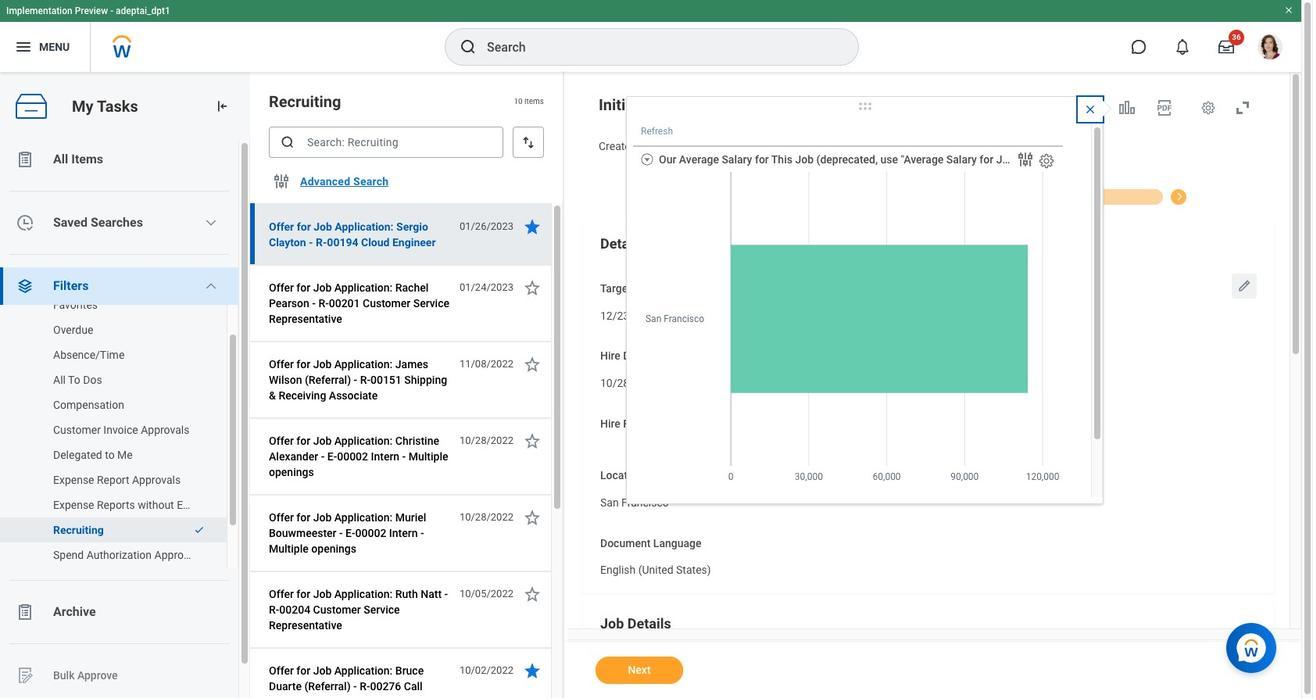 Task type: describe. For each thing, give the bounding box(es) containing it.
rachel
[[395, 282, 429, 294]]

offer for offer for job application: rachel pearson ‎- r-00201 customer service representative
[[269, 282, 294, 294]]

advanced search button
[[294, 166, 395, 197]]

expense reports without exceptions button
[[0, 490, 230, 521]]

offer for job application: bruce duarte (referral) ‎- r-00276 call center manager button
[[269, 662, 451, 698]]

configure image
[[272, 172, 291, 191]]

alexander
[[269, 450, 318, 463]]

0 vertical spatial clayton
[[769, 97, 811, 112]]

check image
[[194, 525, 205, 536]]

offer for job application: ruth natt ‎- r-00204 customer service representative
[[269, 588, 448, 632]]

English (United States) text field
[[601, 555, 711, 582]]

00002 for alexander
[[337, 450, 368, 463]]

for up average
[[692, 95, 712, 114]]

r- inside offer for job application: james wilson (referral) ‎- r-00151 shipping & receiving associate
[[360, 374, 371, 386]]

expense report approvals button
[[0, 464, 211, 496]]

menu banner
[[0, 0, 1302, 72]]

- for offer for job application: christine alexander ‎- e-00002 intern - multiple openings
[[402, 450, 406, 463]]

clipboard image
[[16, 603, 34, 622]]

offer for job application: bruce duarte (referral) ‎- r-00276 call center manager
[[269, 665, 424, 698]]

advanced search
[[300, 175, 389, 188]]

archive
[[53, 604, 96, 619]]

profile logan mcneil image
[[1258, 34, 1283, 63]]

bulk approve link
[[0, 657, 238, 694]]

for for offer for job application: james wilson (referral) ‎- r-00151 shipping & receiving associate
[[297, 358, 311, 371]]

bruce
[[395, 665, 424, 677]]

all items
[[53, 152, 103, 167]]

r- inside offer for job application: sergio clayton ‎- r-00194 cloud engineer
[[316, 236, 327, 249]]

openings for bouwmeester
[[311, 543, 357, 555]]

states)
[[676, 564, 711, 577]]

all to dos button
[[0, 364, 211, 396]]

00201
[[329, 297, 360, 310]]

absence/time
[[53, 349, 125, 361]]

receiving
[[279, 389, 326, 402]]

saved
[[53, 215, 88, 230]]

location element
[[601, 486, 669, 515]]

muriel
[[395, 511, 426, 524]]

search
[[353, 175, 389, 188]]

manager
[[304, 696, 348, 698]]

offer for job application: james wilson (referral) ‎- r-00151 shipping & receiving associate
[[269, 358, 447, 402]]

sergio inside offer for job application: sergio clayton ‎- r-00194 cloud engineer
[[396, 221, 428, 233]]

for left configure and view chart data image
[[980, 153, 994, 166]]

offer for offer for job application: bruce duarte (referral) ‎- r-00276 call center manager
[[269, 665, 294, 677]]

searches
[[91, 215, 143, 230]]

english
[[601, 564, 636, 577]]

service for rachel
[[413, 297, 450, 310]]

justify image
[[14, 38, 33, 56]]

- inside menu banner
[[110, 5, 113, 16]]

r- inside offer for job application: rachel pearson ‎- r-00201 customer service representative
[[319, 297, 329, 310]]

star image for offer for job application: muriel bouwmeester ‎- e-00002 intern - multiple openings
[[523, 508, 542, 527]]

e- for alexander
[[327, 450, 337, 463]]

list inside the 'my tasks' element
[[0, 289, 238, 596]]

offer for job application: ruth natt ‎- r-00204 customer service representative button
[[269, 585, 451, 635]]

saved searches button
[[0, 204, 238, 242]]

e- for bouwmeester
[[346, 527, 355, 540]]

approvals for spend authorization approvals
[[154, 549, 203, 561]]

application: for bruce
[[335, 665, 393, 677]]

view related information image
[[1118, 99, 1137, 117]]

implementation preview -   adeptai_dpt1
[[6, 5, 170, 16]]

chevron down image for filters
[[205, 280, 218, 292]]

customer invoice approvals button
[[0, 414, 211, 446]]

this
[[772, 153, 793, 166]]

delegated to me
[[53, 449, 133, 461]]

10
[[514, 97, 523, 106]]

offer for job application: christine alexander ‎- e-00002 intern - multiple openings button
[[269, 432, 451, 482]]

offer for job application: james wilson (referral) ‎- r-00151 shipping & receiving associate button
[[269, 355, 451, 405]]

10/28/2023 text field
[[601, 367, 659, 395]]

approve
[[77, 669, 118, 682]]

offer for job application: muriel bouwmeester ‎- e-00002 intern - multiple openings
[[269, 511, 426, 555]]

refresh
[[641, 126, 673, 137]]

reports
[[97, 499, 135, 511]]

00151
[[371, 374, 402, 386]]

sergio clayton link
[[731, 97, 811, 112]]

my tasks
[[72, 97, 138, 115]]

job for offer for job application: muriel bouwmeester ‎- e-00002 intern - multiple openings
[[313, 511, 332, 524]]

spend authorization approvals
[[53, 549, 203, 561]]

customer for offer for job application: ruth natt ‎- r-00204 customer service representative
[[313, 604, 361, 616]]

james
[[395, 358, 429, 371]]

advanced
[[300, 175, 351, 188]]

recruiting inside button
[[53, 524, 104, 536]]

bulk approve
[[53, 669, 118, 682]]

items
[[71, 152, 103, 167]]

duarte
[[269, 680, 302, 693]]

not
[[1080, 153, 1098, 166]]

offer for offer for job application: sergio clayton ‎- r-00194 cloud engineer
[[269, 221, 294, 233]]

list containing all items
[[0, 141, 250, 698]]

for for offer for job application: sergio clayton ‎- r-00194 cloud engineer
[[297, 221, 311, 233]]

for for offer for job application: christine alexander ‎- e-00002 intern - multiple openings
[[297, 435, 311, 447]]

search image inside menu banner
[[459, 38, 478, 56]]

0 vertical spatial details
[[601, 235, 644, 252]]

customer for offer for job application: rachel pearson ‎- r-00201 customer service representative
[[363, 297, 411, 310]]

initiate offer for
[[599, 95, 712, 114]]

10/02/2022
[[460, 665, 514, 676]]

items
[[525, 97, 544, 106]]

notifications large image
[[1175, 39, 1191, 55]]

for for offer for job application: muriel bouwmeester ‎- e-00002 intern - multiple openings
[[297, 511, 311, 524]]

fullscreen image
[[1234, 99, 1253, 117]]

00194 inside offer for job application: sergio clayton ‎- r-00194 cloud engineer
[[327, 236, 359, 249]]

01/26/2023 inside item list "element"
[[460, 221, 514, 232]]

configure image
[[1038, 153, 1056, 170]]

0 vertical spatial 01/26/2023
[[642, 140, 701, 152]]

bouwmeester
[[269, 527, 337, 540]]

12/23/2023 text field
[[601, 300, 659, 327]]

San Francisco text field
[[601, 487, 669, 514]]

star image for offer for job application: ruth natt ‎- r-00204 customer service representative
[[523, 585, 542, 604]]

offer for job application: rachel pearson ‎- r-00201 customer service representative button
[[269, 278, 451, 328]]

representative for 00204
[[269, 619, 342, 632]]

all items button
[[0, 141, 238, 178]]

move modal image
[[850, 97, 881, 116]]

location
[[601, 469, 643, 482]]

clayton inside offer for job application: sergio clayton ‎- r-00194 cloud engineer
[[269, 236, 306, 249]]

star image for offer for job application: james wilson (referral) ‎- r-00151 shipping & receiving associate
[[523, 355, 542, 374]]

star image for offer for job application: christine alexander ‎- e-00002 intern - multiple openings
[[523, 432, 542, 450]]

for for offer for job application: rachel pearson ‎- r-00201 customer service representative
[[297, 282, 311, 294]]

search image inside item list "element"
[[280, 134, 296, 150]]

00204
[[279, 604, 311, 616]]

chevron right image
[[1171, 187, 1189, 202]]

Search Workday  search field
[[487, 30, 827, 64]]

r-00194 cloud engineer link
[[862, 97, 995, 112]]

11/08/2022
[[460, 358, 514, 370]]

application: for rachel
[[335, 282, 393, 294]]

document language element
[[601, 554, 711, 583]]

target
[[601, 282, 632, 295]]

gear image
[[1201, 100, 1217, 116]]

36 button
[[1210, 30, 1245, 64]]

our average salary for this job (deprecated, use "average salary for job profile") (do not use) dialog
[[626, 96, 1123, 562]]

configure and view chart data image
[[1017, 150, 1035, 169]]

recruiting inside item list "element"
[[269, 92, 341, 111]]

all to dos
[[53, 374, 102, 386]]

shipping
[[404, 374, 447, 386]]

1 vertical spatial details
[[628, 616, 672, 632]]

10/05/2022
[[460, 588, 514, 600]]

01/24/2023
[[460, 282, 514, 293]]

‎- inside offer for job application: bruce duarte (referral) ‎- r-00276 call center manager
[[353, 680, 357, 693]]

transformation import image
[[214, 99, 230, 114]]

rename image
[[16, 666, 34, 685]]

Search: Recruiting text field
[[269, 127, 504, 158]]

document
[[601, 537, 651, 549]]

close view related information image
[[1085, 103, 1097, 116]]

filters button
[[0, 267, 238, 305]]

star image for offer for job application: rachel pearson ‎- r-00201 customer service representative
[[523, 278, 542, 297]]

for for offer for job application: ruth natt ‎- r-00204 customer service representative
[[297, 588, 311, 601]]

offer for job application: sergio clayton ‎- r-00194 cloud engineer button
[[269, 217, 451, 252]]

hire date
[[601, 350, 646, 362]]

compensation for the compensation button in start navigation
[[1179, 191, 1240, 202]]

inbox large image
[[1219, 39, 1235, 55]]

0 vertical spatial engineer
[[947, 97, 995, 112]]

wilson
[[269, 374, 302, 386]]

intern for muriel
[[389, 527, 418, 540]]

"average
[[901, 153, 944, 166]]

(referral) for receiving
[[305, 374, 351, 386]]

pearson
[[269, 297, 310, 310]]

r-00194 cloud engineer
[[862, 97, 995, 112]]

start navigation
[[583, 162, 1275, 205]]

(united
[[639, 564, 674, 577]]

1 vertical spatial date
[[623, 350, 646, 362]]

expense for expense report approvals
[[53, 474, 94, 486]]

openings for alexander
[[269, 466, 314, 479]]

adeptai_dpt1
[[116, 5, 170, 16]]



Task type: locate. For each thing, give the bounding box(es) containing it.
job up receiving
[[313, 358, 332, 371]]

my tasks element
[[0, 72, 250, 698]]

our average salary for this job (deprecated, use "average salary for job profile") (do not use)
[[659, 153, 1123, 166]]

customer
[[363, 297, 411, 310], [53, 424, 101, 436], [313, 604, 361, 616]]

1 horizontal spatial compensation button
[[1171, 187, 1240, 205]]

offer up alexander
[[269, 435, 294, 447]]

customer inside offer for job application: rachel pearson ‎- r-00201 customer service representative
[[363, 297, 411, 310]]

all left to
[[53, 374, 66, 386]]

service
[[413, 297, 450, 310], [364, 604, 400, 616]]

cloud inside offer for job application: sergio clayton ‎- r-00194 cloud engineer
[[361, 236, 390, 249]]

service down rachel
[[413, 297, 450, 310]]

san
[[601, 497, 619, 509]]

1 vertical spatial 00194
[[327, 236, 359, 249]]

approvals right invoice
[[141, 424, 190, 436]]

0 vertical spatial 00002
[[337, 450, 368, 463]]

0 vertical spatial -
[[110, 5, 113, 16]]

compensation button
[[1171, 187, 1240, 205], [0, 389, 211, 421]]

preview
[[75, 5, 108, 16]]

0 vertical spatial expense
[[53, 474, 94, 486]]

search image
[[459, 38, 478, 56], [280, 134, 296, 150]]

for left this
[[755, 153, 769, 166]]

delegated
[[53, 449, 102, 461]]

00194 down "advanced search" button
[[327, 236, 359, 249]]

0 horizontal spatial 00194
[[327, 236, 359, 249]]

openings down alexander
[[269, 466, 314, 479]]

chevron down image inside filters dropdown button
[[205, 280, 218, 292]]

associate
[[329, 389, 378, 402]]

initiate
[[599, 95, 648, 114]]

0 vertical spatial approvals
[[141, 424, 190, 436]]

hire for hire date
[[601, 350, 621, 362]]

for inside offer for job application: muriel bouwmeester ‎- e-00002 intern - multiple openings
[[297, 511, 311, 524]]

chevron down image inside saved searches dropdown button
[[205, 217, 218, 229]]

0 horizontal spatial service
[[364, 604, 400, 616]]

‎- for alexander
[[321, 450, 325, 463]]

details element
[[583, 221, 1275, 594]]

00002 right bouwmeester
[[355, 527, 387, 540]]

offer inside offer for job application: sergio clayton ‎- r-00194 cloud engineer
[[269, 221, 294, 233]]

expense
[[53, 474, 94, 486], [53, 499, 94, 511]]

edit image
[[1237, 278, 1253, 294]]

approvals down 'check' icon
[[154, 549, 203, 561]]

me
[[117, 449, 133, 461]]

application: left muriel
[[335, 511, 393, 524]]

offer inside offer for job application: james wilson (referral) ‎- r-00151 shipping & receiving associate
[[269, 358, 294, 371]]

00002 inside offer for job application: christine alexander ‎- e-00002 intern - multiple openings
[[337, 450, 368, 463]]

1 horizontal spatial e-
[[346, 527, 355, 540]]

application: up '00201' at the top of the page
[[335, 282, 393, 294]]

implementation
[[6, 5, 72, 16]]

report
[[97, 474, 129, 486]]

salary right '"average'
[[947, 153, 977, 166]]

recruiting button
[[0, 515, 186, 546]]

clayton
[[769, 97, 811, 112], [269, 236, 306, 249]]

1 vertical spatial cloud
[[361, 236, 390, 249]]

1 vertical spatial 00002
[[355, 527, 387, 540]]

0 vertical spatial representative
[[269, 313, 342, 325]]

star image
[[1074, 99, 1093, 117], [523, 355, 542, 374], [523, 432, 542, 450], [523, 585, 542, 604], [523, 662, 542, 680]]

‎- down advanced
[[309, 236, 313, 249]]

- inside offer for job application: christine alexander ‎- e-00002 intern - multiple openings
[[402, 450, 406, 463]]

job for offer for job application: james wilson (referral) ‎- r-00151 shipping & receiving associate
[[313, 358, 332, 371]]

1 horizontal spatial multiple
[[409, 450, 448, 463]]

‎- right bouwmeester
[[339, 527, 343, 540]]

1 vertical spatial (referral)
[[304, 680, 351, 693]]

for inside offer for job application: bruce duarte (referral) ‎- r-00276 call center manager
[[297, 665, 311, 677]]

francisco
[[622, 497, 669, 509]]

1 vertical spatial compensation button
[[0, 389, 211, 421]]

intern down muriel
[[389, 527, 418, 540]]

for up duarte
[[297, 665, 311, 677]]

job right this
[[796, 153, 814, 166]]

‎- up associate
[[354, 374, 357, 386]]

0 vertical spatial recruiting
[[269, 92, 341, 111]]

(referral) inside offer for job application: bruce duarte (referral) ‎- r-00276 call center manager
[[304, 680, 351, 693]]

00002 inside offer for job application: muriel bouwmeester ‎- e-00002 intern - multiple openings
[[355, 527, 387, 540]]

target hire date (job requisition)
[[601, 282, 767, 295]]

representative for 00201
[[269, 313, 342, 325]]

hire right target
[[634, 282, 655, 295]]

1 horizontal spatial date
[[657, 282, 680, 295]]

1 salary from the left
[[722, 153, 753, 166]]

job up alexander
[[313, 435, 332, 447]]

e- inside offer for job application: christine alexander ‎- e-00002 intern - multiple openings
[[327, 450, 337, 463]]

0 vertical spatial sergio
[[731, 97, 766, 112]]

1 vertical spatial e-
[[346, 527, 355, 540]]

‎- for clayton
[[309, 236, 313, 249]]

1 vertical spatial compensation
[[53, 399, 124, 411]]

chevron down image
[[205, 217, 218, 229], [205, 280, 218, 292]]

1 expense from the top
[[53, 474, 94, 486]]

language
[[654, 537, 702, 549]]

offer up the wilson
[[269, 358, 294, 371]]

1 vertical spatial star image
[[523, 278, 542, 297]]

expense down 'delegated'
[[53, 474, 94, 486]]

application: inside offer for job application: james wilson (referral) ‎- r-00151 shipping & receiving associate
[[335, 358, 393, 371]]

00194 up our average salary for this job (deprecated, use "average salary for job profile") (do not use)
[[873, 97, 908, 112]]

1 chevron down image from the top
[[205, 217, 218, 229]]

job for offer for job application: rachel pearson ‎- r-00201 customer service representative
[[313, 282, 332, 294]]

application: for muriel
[[335, 511, 393, 524]]

approvals for expense report approvals
[[132, 474, 181, 486]]

(referral) up associate
[[305, 374, 351, 386]]

approvals up without
[[132, 474, 181, 486]]

representative down 00204
[[269, 619, 342, 632]]

0 vertical spatial search image
[[459, 38, 478, 56]]

details up next
[[628, 616, 672, 632]]

1 vertical spatial all
[[53, 374, 66, 386]]

00002 for bouwmeester
[[355, 527, 387, 540]]

offer down configure icon at the top of page
[[269, 221, 294, 233]]

star image for offer for job application: sergio clayton ‎- r-00194 cloud engineer
[[523, 217, 542, 236]]

2 star image from the top
[[523, 278, 542, 297]]

hire for hire reason
[[601, 417, 621, 430]]

1 horizontal spatial service
[[413, 297, 450, 310]]

intern for christine
[[371, 450, 400, 463]]

for inside offer for job application: christine alexander ‎- e-00002 intern - multiple openings
[[297, 435, 311, 447]]

1 vertical spatial 01/26/2023
[[460, 221, 514, 232]]

service inside offer for job application: rachel pearson ‎- r-00201 customer service representative
[[413, 297, 450, 310]]

chevron down image for saved searches
[[205, 217, 218, 229]]

job inside offer for job application: ruth natt ‎- r-00204 customer service representative
[[313, 588, 332, 601]]

‎- for bouwmeester
[[339, 527, 343, 540]]

1 vertical spatial customer
[[53, 424, 101, 436]]

2 horizontal spatial -
[[421, 527, 424, 540]]

0 horizontal spatial recruiting
[[53, 524, 104, 536]]

1 vertical spatial openings
[[311, 543, 357, 555]]

(referral) up manager at bottom left
[[304, 680, 351, 693]]

item list element
[[250, 72, 565, 698]]

customer inside offer for job application: ruth natt ‎- r-00204 customer service representative
[[313, 604, 361, 616]]

for up 00204
[[297, 588, 311, 601]]

multiple down christine
[[409, 450, 448, 463]]

use)
[[1100, 153, 1123, 166]]

job for offer for job application: bruce duarte (referral) ‎- r-00276 call center manager
[[313, 665, 332, 677]]

for inside offer for job application: ruth natt ‎- r-00204 customer service representative
[[297, 588, 311, 601]]

list containing favorites
[[0, 289, 238, 596]]

1 10/28/2022 from the top
[[460, 435, 514, 446]]

0 vertical spatial hire
[[634, 282, 655, 295]]

salary
[[722, 153, 753, 166], [947, 153, 977, 166]]

application: for james
[[335, 358, 393, 371]]

1 vertical spatial recruiting
[[53, 524, 104, 536]]

job left configure and view chart data image
[[997, 153, 1015, 166]]

customer up 'delegated'
[[53, 424, 101, 436]]

1 horizontal spatial cloud
[[911, 97, 943, 112]]

application: inside offer for job application: rachel pearson ‎- r-00201 customer service representative
[[335, 282, 393, 294]]

2 list from the top
[[0, 289, 238, 596]]

job inside offer for job application: james wilson (referral) ‎- r-00151 shipping & receiving associate
[[313, 358, 332, 371]]

0 vertical spatial multiple
[[409, 450, 448, 463]]

‎-
[[309, 236, 313, 249], [312, 297, 316, 310], [354, 374, 357, 386], [321, 450, 325, 463], [339, 527, 343, 540], [445, 588, 448, 601], [353, 680, 357, 693]]

compensation inside start navigation
[[1179, 191, 1240, 202]]

10/28/2022
[[460, 435, 514, 446], [460, 511, 514, 523]]

2 chevron down image from the top
[[205, 280, 218, 292]]

job down bouwmeester
[[313, 588, 332, 601]]

filters
[[53, 278, 89, 293]]

average
[[679, 153, 719, 166]]

application: inside offer for job application: bruce duarte (referral) ‎- r-00276 call center manager
[[335, 665, 393, 677]]

0 vertical spatial service
[[413, 297, 450, 310]]

representative inside offer for job application: rachel pearson ‎- r-00201 customer service representative
[[269, 313, 342, 325]]

san francisco
[[601, 497, 669, 509]]

01/26/2023 up the our
[[642, 140, 701, 152]]

offer for offer for job application: christine alexander ‎- e-00002 intern - multiple openings
[[269, 435, 294, 447]]

application: inside offer for job application: sergio clayton ‎- r-00194 cloud engineer
[[335, 221, 394, 233]]

job down advanced
[[314, 221, 332, 233]]

1 star image from the top
[[523, 217, 542, 236]]

requisition)
[[708, 282, 767, 295]]

customer right 00204
[[313, 604, 361, 616]]

document language
[[601, 537, 702, 549]]

service inside offer for job application: ruth natt ‎- r-00204 customer service representative
[[364, 604, 400, 616]]

1 vertical spatial chevron down image
[[205, 280, 218, 292]]

service down ruth
[[364, 604, 400, 616]]

0 horizontal spatial date
[[623, 350, 646, 362]]

2 salary from the left
[[947, 153, 977, 166]]

2 representative from the top
[[269, 619, 342, 632]]

customer inside list
[[53, 424, 101, 436]]

offer up 00204
[[269, 588, 294, 601]]

0 vertical spatial compensation button
[[1171, 187, 1240, 205]]

0 vertical spatial cloud
[[911, 97, 943, 112]]

job inside offer for job application: bruce duarte (referral) ‎- r-00276 call center manager
[[313, 665, 332, 677]]

10/28/2022 for offer for job application: christine alexander ‎- e-00002 intern - multiple openings
[[460, 435, 514, 446]]

&
[[269, 389, 276, 402]]

1 horizontal spatial salary
[[947, 153, 977, 166]]

spend authorization approvals button
[[0, 540, 211, 571]]

multiple inside offer for job application: christine alexander ‎- e-00002 intern - multiple openings
[[409, 450, 448, 463]]

spend
[[53, 549, 84, 561]]

0 horizontal spatial compensation
[[53, 399, 124, 411]]

clayton up this
[[769, 97, 811, 112]]

for inside offer for job application: rachel pearson ‎- r-00201 customer service representative
[[297, 282, 311, 294]]

1 horizontal spatial compensation
[[1179, 191, 1240, 202]]

job inside offer for job application: christine alexander ‎- e-00002 intern - multiple openings
[[313, 435, 332, 447]]

for down advanced
[[297, 221, 311, 233]]

0 horizontal spatial sergio
[[396, 221, 428, 233]]

(job
[[683, 282, 705, 295]]

‎- inside offer for job application: rachel pearson ‎- r-00201 customer service representative
[[312, 297, 316, 310]]

(referral)
[[305, 374, 351, 386], [304, 680, 351, 693]]

1 vertical spatial search image
[[280, 134, 296, 150]]

e- inside offer for job application: muriel bouwmeester ‎- e-00002 intern - multiple openings
[[346, 527, 355, 540]]

1 vertical spatial engineer
[[393, 236, 436, 249]]

- right preview
[[110, 5, 113, 16]]

0 vertical spatial star image
[[523, 217, 542, 236]]

job down english in the bottom of the page
[[601, 616, 624, 632]]

star image
[[523, 217, 542, 236], [523, 278, 542, 297], [523, 508, 542, 527]]

perspective image
[[16, 277, 34, 296]]

01/26/2023
[[642, 140, 701, 152], [460, 221, 514, 232]]

all for all items
[[53, 152, 68, 167]]

approvals inside button
[[154, 549, 203, 561]]

‎- inside offer for job application: sergio clayton ‎- r-00194 cloud engineer
[[309, 236, 313, 249]]

offer for job application: muriel bouwmeester ‎- e-00002 intern - multiple openings button
[[269, 508, 451, 558]]

offer up duarte
[[269, 665, 294, 677]]

job for offer for job application: christine alexander ‎- e-00002 intern - multiple openings
[[313, 435, 332, 447]]

intern inside offer for job application: christine alexander ‎- e-00002 intern - multiple openings
[[371, 450, 400, 463]]

created: 01/26/2023
[[599, 140, 701, 152]]

customer invoice approvals
[[53, 424, 190, 436]]

01/26/2023 up 01/24/2023
[[460, 221, 514, 232]]

2 all from the top
[[53, 374, 66, 386]]

multiple for offer for job application: christine alexander ‎- e-00002 intern - multiple openings
[[409, 450, 448, 463]]

for inside offer for job application: sergio clayton ‎- r-00194 cloud engineer
[[297, 221, 311, 233]]

job up manager at bottom left
[[313, 665, 332, 677]]

1 horizontal spatial sergio
[[731, 97, 766, 112]]

1 horizontal spatial 00194
[[873, 97, 908, 112]]

‎- right natt
[[445, 588, 448, 601]]

2 vertical spatial star image
[[523, 508, 542, 527]]

e- right bouwmeester
[[346, 527, 355, 540]]

hire up 10/28/2023 text box
[[601, 350, 621, 362]]

application: for sergio
[[335, 221, 394, 233]]

0 horizontal spatial compensation button
[[0, 389, 211, 421]]

tasks
[[97, 97, 138, 115]]

1 vertical spatial multiple
[[269, 543, 309, 555]]

job
[[796, 153, 814, 166], [997, 153, 1015, 166], [314, 221, 332, 233], [313, 282, 332, 294], [313, 358, 332, 371], [313, 435, 332, 447], [313, 511, 332, 524], [313, 588, 332, 601], [601, 616, 624, 632], [313, 665, 332, 677]]

‎- inside offer for job application: ruth natt ‎- r-00204 customer service representative
[[445, 588, 448, 601]]

christine
[[395, 435, 439, 447]]

ruth
[[395, 588, 418, 601]]

1 vertical spatial service
[[364, 604, 400, 616]]

offer inside offer for job application: rachel pearson ‎- r-00201 customer service representative
[[269, 282, 294, 294]]

offer up 'pearson'
[[269, 282, 294, 294]]

1 (referral) from the top
[[305, 374, 351, 386]]

for up the wilson
[[297, 358, 311, 371]]

1 vertical spatial -
[[402, 450, 406, 463]]

offer for job application: christine alexander ‎- e-00002 intern - multiple openings
[[269, 435, 448, 479]]

compensation inside list
[[53, 399, 124, 411]]

‎- inside offer for job application: muriel bouwmeester ‎- e-00002 intern - multiple openings
[[339, 527, 343, 540]]

openings
[[269, 466, 314, 479], [311, 543, 357, 555]]

offer inside offer for job application: christine alexander ‎- e-00002 intern - multiple openings
[[269, 435, 294, 447]]

0 vertical spatial e-
[[327, 450, 337, 463]]

all for all to dos
[[53, 374, 66, 386]]

0 horizontal spatial clayton
[[269, 236, 306, 249]]

menu
[[39, 40, 70, 53]]

expense report approvals
[[53, 474, 181, 486]]

hire date element
[[601, 367, 659, 395]]

e-
[[327, 450, 337, 463], [346, 527, 355, 540]]

‎- for natt
[[445, 588, 448, 601]]

intern
[[371, 450, 400, 463], [389, 527, 418, 540]]

1 vertical spatial expense
[[53, 499, 94, 511]]

customer down rachel
[[363, 297, 411, 310]]

2 vertical spatial approvals
[[154, 549, 203, 561]]

offer inside offer for job application: bruce duarte (referral) ‎- r-00276 call center manager
[[269, 665, 294, 677]]

2 vertical spatial hire
[[601, 417, 621, 430]]

favorites button
[[0, 289, 211, 321]]

clayton up 'pearson'
[[269, 236, 306, 249]]

‎- left 00276
[[353, 680, 357, 693]]

0 vertical spatial openings
[[269, 466, 314, 479]]

- down christine
[[402, 450, 406, 463]]

menu button
[[0, 22, 90, 72]]

‎- inside offer for job application: christine alexander ‎- e-00002 intern - multiple openings
[[321, 450, 325, 463]]

for up 'pearson'
[[297, 282, 311, 294]]

compensation for bottom the compensation button
[[53, 399, 124, 411]]

intern down christine
[[371, 450, 400, 463]]

service for ruth
[[364, 604, 400, 616]]

to
[[105, 449, 115, 461]]

engineer inside offer for job application: sergio clayton ‎- r-00194 cloud engineer
[[393, 236, 436, 249]]

‎- right 'pearson'
[[312, 297, 316, 310]]

0 vertical spatial date
[[657, 282, 680, 295]]

0 vertical spatial chevron down image
[[205, 217, 218, 229]]

10/28/2023
[[601, 377, 659, 389]]

exceptions
[[177, 499, 230, 511]]

multiple inside offer for job application: muriel bouwmeester ‎- e-00002 intern - multiple openings
[[269, 543, 309, 555]]

10/28/2022 right christine
[[460, 435, 514, 446]]

job up '00201' at the top of the page
[[313, 282, 332, 294]]

english (united states)
[[601, 564, 711, 577]]

all
[[53, 152, 68, 167], [53, 374, 66, 386]]

for up alexander
[[297, 435, 311, 447]]

2 vertical spatial -
[[421, 527, 424, 540]]

1 horizontal spatial customer
[[313, 604, 361, 616]]

application: inside offer for job application: christine alexander ‎- e-00002 intern - multiple openings
[[335, 435, 393, 447]]

application: up 00276
[[335, 665, 393, 677]]

representative inside offer for job application: ruth natt ‎- r-00204 customer service representative
[[269, 619, 342, 632]]

compensation
[[1179, 191, 1240, 202], [53, 399, 124, 411]]

cloud up '"average'
[[911, 97, 943, 112]]

00276
[[370, 680, 401, 693]]

0 vertical spatial intern
[[371, 450, 400, 463]]

(do
[[1060, 153, 1077, 166]]

cloud down search
[[361, 236, 390, 249]]

1 vertical spatial clayton
[[269, 236, 306, 249]]

start
[[908, 162, 938, 179]]

1 representative from the top
[[269, 313, 342, 325]]

- inside offer for job application: muriel bouwmeester ‎- e-00002 intern - multiple openings
[[421, 527, 424, 540]]

offer up bouwmeester
[[269, 511, 294, 524]]

1 horizontal spatial search image
[[459, 38, 478, 56]]

00002 right alexander
[[337, 450, 368, 463]]

0 vertical spatial (referral)
[[305, 374, 351, 386]]

- down muriel
[[421, 527, 424, 540]]

expense for expense reports without exceptions
[[53, 499, 94, 511]]

0 vertical spatial customer
[[363, 297, 411, 310]]

1 vertical spatial representative
[[269, 619, 342, 632]]

openings inside offer for job application: christine alexander ‎- e-00002 intern - multiple openings
[[269, 466, 314, 479]]

1 all from the top
[[53, 152, 68, 167]]

- for offer for job application: muriel bouwmeester ‎- e-00002 intern - multiple openings
[[421, 527, 424, 540]]

application: inside offer for job application: ruth natt ‎- r-00204 customer service representative
[[335, 588, 393, 601]]

all left items
[[53, 152, 68, 167]]

job inside offer for job application: rachel pearson ‎- r-00201 customer service representative
[[313, 282, 332, 294]]

0 vertical spatial 10/28/2022
[[460, 435, 514, 446]]

job for offer for job application: sergio clayton ‎- r-00194 cloud engineer
[[314, 221, 332, 233]]

0 vertical spatial all
[[53, 152, 68, 167]]

date left the (job
[[657, 282, 680, 295]]

offer for offer for job application: muriel bouwmeester ‎- e-00002 intern - multiple openings
[[269, 511, 294, 524]]

application: for ruth
[[335, 588, 393, 601]]

r- inside offer for job application: ruth natt ‎- r-00204 customer service representative
[[269, 604, 279, 616]]

our
[[659, 153, 677, 166]]

approvals for customer invoice approvals
[[141, 424, 190, 436]]

multiple down bouwmeester
[[269, 543, 309, 555]]

‎- inside offer for job application: james wilson (referral) ‎- r-00151 shipping & receiving associate
[[354, 374, 357, 386]]

0 horizontal spatial multiple
[[269, 543, 309, 555]]

natt
[[421, 588, 442, 601]]

1 horizontal spatial engineer
[[947, 97, 995, 112]]

call
[[404, 680, 423, 693]]

details
[[601, 235, 644, 252], [628, 616, 672, 632]]

salary right average
[[722, 153, 753, 166]]

close environment banner image
[[1285, 5, 1294, 15]]

hire left reason
[[601, 417, 621, 430]]

1 vertical spatial sergio
[[396, 221, 428, 233]]

view printable version (pdf) image
[[1156, 99, 1174, 117]]

0 horizontal spatial salary
[[722, 153, 753, 166]]

bulk
[[53, 669, 75, 682]]

list
[[0, 141, 250, 698], [0, 289, 238, 596]]

application: up 00151
[[335, 358, 393, 371]]

offer up the refresh link
[[652, 95, 688, 114]]

to
[[68, 374, 80, 386]]

1 horizontal spatial recruiting
[[269, 92, 341, 111]]

0 horizontal spatial customer
[[53, 424, 101, 436]]

0 horizontal spatial search image
[[280, 134, 296, 150]]

1 horizontal spatial 01/26/2023
[[642, 140, 701, 152]]

target hire date (job requisition) element
[[601, 299, 659, 328]]

for inside offer for job application: james wilson (referral) ‎- r-00151 shipping & receiving associate
[[297, 358, 311, 371]]

0 horizontal spatial -
[[110, 5, 113, 16]]

offer inside offer for job application: muriel bouwmeester ‎- e-00002 intern - multiple openings
[[269, 511, 294, 524]]

for up bouwmeester
[[297, 511, 311, 524]]

offer for offer for job application: james wilson (referral) ‎- r-00151 shipping & receiving associate
[[269, 358, 294, 371]]

10 items
[[514, 97, 544, 106]]

favorites
[[53, 299, 98, 311]]

10/28/2022 right muriel
[[460, 511, 514, 523]]

representative down 'pearson'
[[269, 313, 342, 325]]

1 vertical spatial 10/28/2022
[[460, 511, 514, 523]]

details up target
[[601, 235, 644, 252]]

job inside offer for job application: sergio clayton ‎- r-00194 cloud engineer
[[314, 221, 332, 233]]

2 (referral) from the top
[[304, 680, 351, 693]]

2 10/28/2022 from the top
[[460, 511, 514, 523]]

e- right alexander
[[327, 450, 337, 463]]

0 vertical spatial compensation
[[1179, 191, 1240, 202]]

10/28/2022 for offer for job application: muriel bouwmeester ‎- e-00002 intern - multiple openings
[[460, 511, 514, 523]]

application: down search
[[335, 221, 394, 233]]

job up bouwmeester
[[313, 511, 332, 524]]

authorization
[[87, 549, 152, 561]]

offer for job application: sergio clayton ‎- r-00194 cloud engineer
[[269, 221, 436, 249]]

application:
[[335, 221, 394, 233], [335, 282, 393, 294], [335, 358, 393, 371], [335, 435, 393, 447], [335, 511, 393, 524], [335, 588, 393, 601], [335, 665, 393, 677]]

start button
[[908, 162, 938, 181]]

application: for christine
[[335, 435, 393, 447]]

‎- for pearson
[[312, 297, 316, 310]]

1 horizontal spatial clayton
[[769, 97, 811, 112]]

2 horizontal spatial customer
[[363, 297, 411, 310]]

0 vertical spatial 00194
[[873, 97, 908, 112]]

sort image
[[521, 134, 536, 150]]

(referral) inside offer for job application: james wilson (referral) ‎- r-00151 shipping & receiving associate
[[305, 374, 351, 386]]

for for offer for job application: bruce duarte (referral) ‎- r-00276 call center manager
[[297, 665, 311, 677]]

36
[[1233, 33, 1242, 41]]

1 vertical spatial hire
[[601, 350, 621, 362]]

1 list from the top
[[0, 141, 250, 698]]

0 horizontal spatial 01/26/2023
[[460, 221, 514, 232]]

application: left ruth
[[335, 588, 393, 601]]

r- inside offer for job application: bruce duarte (referral) ‎- r-00276 call center manager
[[360, 680, 370, 693]]

expense up recruiting button
[[53, 499, 94, 511]]

2 vertical spatial customer
[[313, 604, 361, 616]]

job inside offer for job application: muriel bouwmeester ‎- e-00002 intern - multiple openings
[[313, 511, 332, 524]]

offer inside offer for job application: ruth natt ‎- r-00204 customer service representative
[[269, 588, 294, 601]]

1 vertical spatial intern
[[389, 527, 418, 540]]

3 star image from the top
[[523, 508, 542, 527]]

collapse image
[[641, 153, 654, 167]]

clipboard image
[[16, 150, 34, 169]]

0 horizontal spatial engineer
[[393, 236, 436, 249]]

compensation button inside start navigation
[[1171, 187, 1240, 205]]

date up 10/28/2023 text box
[[623, 350, 646, 362]]

reason
[[623, 417, 660, 430]]

openings inside offer for job application: muriel bouwmeester ‎- e-00002 intern - multiple openings
[[311, 543, 357, 555]]

overdue button
[[0, 314, 211, 346]]

12/23/2023
[[601, 309, 659, 322]]

offer for offer for job application: ruth natt ‎- r-00204 customer service representative
[[269, 588, 294, 601]]

job for offer for job application: ruth natt ‎- r-00204 customer service representative
[[313, 588, 332, 601]]

‎- right alexander
[[321, 450, 325, 463]]

openings down bouwmeester
[[311, 543, 357, 555]]

1 horizontal spatial -
[[402, 450, 406, 463]]

multiple for offer for job application: muriel bouwmeester ‎- e-00002 intern - multiple openings
[[269, 543, 309, 555]]

application: down associate
[[335, 435, 393, 447]]

star image for offer for job application: bruce duarte (referral) ‎- r-00276 call center manager
[[523, 662, 542, 680]]

(deprecated,
[[817, 153, 878, 166]]

application: inside offer for job application: muriel bouwmeester ‎- e-00002 intern - multiple openings
[[335, 511, 393, 524]]

0 horizontal spatial cloud
[[361, 236, 390, 249]]

0 horizontal spatial e-
[[327, 450, 337, 463]]

clock check image
[[16, 213, 34, 232]]

1 vertical spatial approvals
[[132, 474, 181, 486]]

2 expense from the top
[[53, 499, 94, 511]]

(referral) for manager
[[304, 680, 351, 693]]

saved searches
[[53, 215, 143, 230]]

intern inside offer for job application: muriel bouwmeester ‎- e-00002 intern - multiple openings
[[389, 527, 418, 540]]



Task type: vqa. For each thing, say whether or not it's contained in the screenshot.


